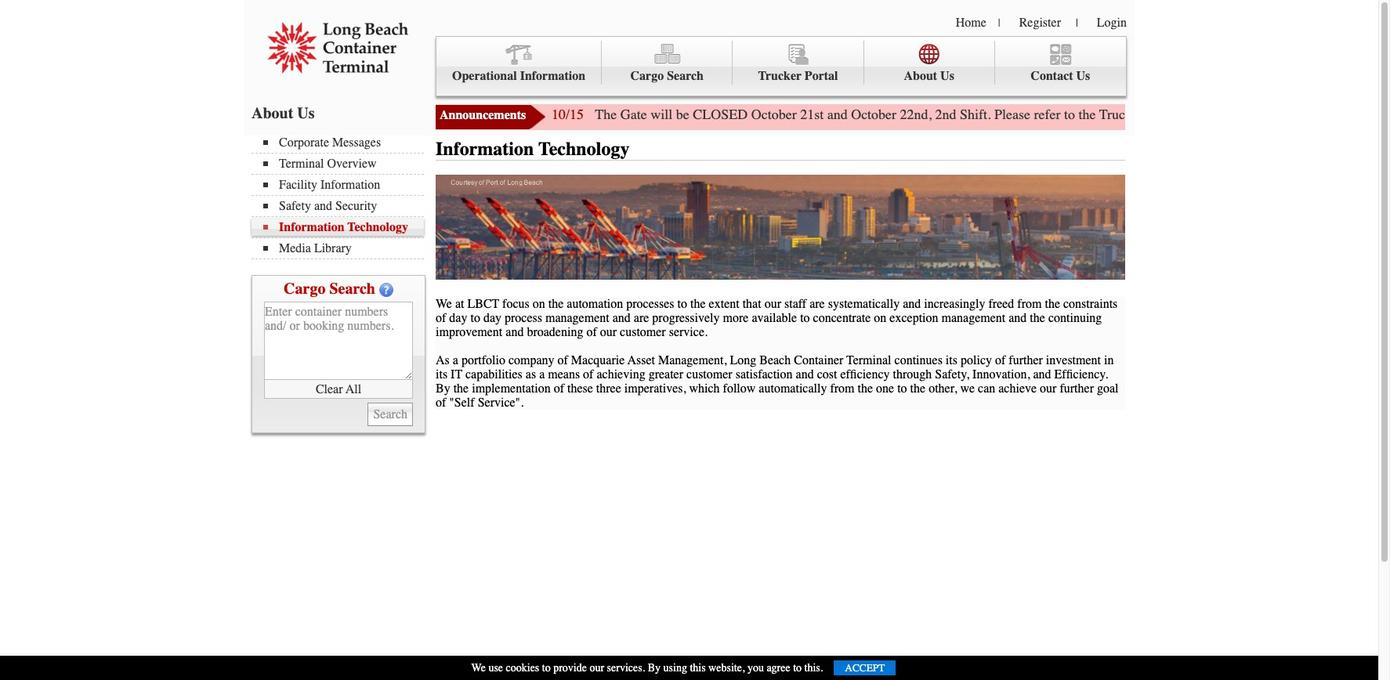 Task type: vqa. For each thing, say whether or not it's contained in the screenshot.
'Us' within the Contact Us link
no



Task type: locate. For each thing, give the bounding box(es) containing it.
cookies
[[506, 662, 540, 675]]

0 horizontal spatial technology
[[348, 220, 408, 234]]

and
[[828, 106, 848, 123], [314, 199, 332, 213], [903, 297, 922, 311], [613, 311, 631, 325], [1009, 311, 1027, 325], [506, 325, 524, 339], [796, 367, 814, 382], [1034, 367, 1052, 382]]

we for we at lbct focus on the automation processes to the extent that our staff are systematically and increasingly freed from the constraints of day to day process management and are progressively more available to concentrate on exception management and the continuing improvement and broadening of our customer service.
[[436, 297, 452, 311]]

continues
[[895, 353, 943, 367]]

day left lbct
[[450, 311, 468, 325]]

to
[[1065, 106, 1076, 123], [678, 297, 688, 311], [471, 311, 481, 325], [801, 311, 810, 325], [898, 382, 908, 396], [542, 662, 551, 675], [794, 662, 802, 675]]

| left the login link
[[1077, 16, 1079, 30]]

customer up asset
[[620, 325, 666, 339]]

the left extent
[[691, 297, 706, 311]]

technology down security
[[348, 220, 408, 234]]

to right at
[[471, 311, 481, 325]]

us up 2nd
[[941, 69, 955, 83]]

and left increasingly
[[903, 297, 922, 311]]

menu bar containing corporate messages
[[252, 134, 432, 260]]

our up the macquarie
[[600, 325, 617, 339]]

information down overview
[[321, 178, 381, 192]]

1 horizontal spatial about us
[[904, 69, 955, 83]]

on left exception
[[875, 311, 887, 325]]

about up the corporate
[[252, 104, 294, 122]]

policy
[[961, 353, 993, 367]]

management up policy
[[942, 311, 1006, 325]]

its left it
[[436, 367, 448, 382]]

1 vertical spatial cargo search
[[284, 280, 376, 298]]

cargo search up will
[[631, 69, 704, 83]]

the down portfolio
[[454, 382, 469, 396]]

cargo up will
[[631, 69, 664, 83]]

1 horizontal spatial customer
[[687, 367, 733, 382]]

innovation,
[[973, 367, 1031, 382]]

information down "announcements"
[[436, 138, 534, 160]]

terminal inside corporate messages terminal overview facility information safety and security information technology media library
[[279, 157, 324, 171]]

the
[[595, 106, 617, 123]]

0 horizontal spatial customer
[[620, 325, 666, 339]]

further up achieve
[[1009, 353, 1043, 367]]

trucker
[[759, 69, 802, 83]]

further right "for"
[[1282, 106, 1320, 123]]

customer right greater
[[687, 367, 733, 382]]

0 vertical spatial menu bar
[[436, 36, 1128, 96]]

the left other,
[[911, 382, 926, 396]]

the up 'broadening'
[[549, 297, 564, 311]]

about
[[904, 69, 938, 83], [252, 104, 294, 122]]

to up service.
[[678, 297, 688, 311]]

systematically
[[829, 297, 900, 311]]

technology inside corporate messages terminal overview facility information safety and security information technology media library
[[348, 220, 408, 234]]

0 horizontal spatial cargo
[[284, 280, 326, 298]]

1 horizontal spatial gate
[[1137, 106, 1163, 123]]

we left at
[[436, 297, 452, 311]]

menu bar
[[436, 36, 1128, 96], [252, 134, 432, 260]]

these
[[568, 382, 593, 396]]

0 vertical spatial about us
[[904, 69, 955, 83]]

0 horizontal spatial gate
[[621, 106, 647, 123]]

as a portfolio company of macquarie asset management, long beach container terminal continues its policy of further investment in its it capabilities as a means of achieving greater customer satisfaction and cost efficiency through safety, innovation, and efficiency​. by the implementation of these three imperatives, which follow automatically from the one to the other, we can achieve our further goal of "self service".​​
[[436, 353, 1119, 410]]

2 horizontal spatial further
[[1282, 106, 1320, 123]]

us right "contact"
[[1077, 69, 1091, 83]]

library
[[314, 241, 352, 256]]

on
[[533, 297, 546, 311], [875, 311, 887, 325]]

october left 22nd,
[[852, 106, 897, 123]]

information technology link
[[263, 220, 424, 234]]

terminal inside the as a portfolio company of macquarie asset management, long beach container terminal continues its policy of further investment in its it capabilities as a means of achieving greater customer satisfaction and cost efficiency through safety, innovation, and efficiency​. by the implementation of these three imperatives, which follow automatically from the one to the other, we can achieve our further goal of "self service".​​
[[847, 353, 892, 367]]

1 horizontal spatial from
[[1018, 297, 1042, 311]]

1 horizontal spatial menu bar
[[436, 36, 1128, 96]]

2 vertical spatial further
[[1060, 382, 1095, 396]]

the left continuing on the right
[[1031, 311, 1046, 325]]

and up asset
[[613, 311, 631, 325]]

1 horizontal spatial cargo search
[[631, 69, 704, 83]]

1 horizontal spatial cargo
[[631, 69, 664, 83]]

0 horizontal spatial by
[[436, 382, 451, 396]]

search down media library link
[[330, 280, 376, 298]]

0 horizontal spatial day
[[450, 311, 468, 325]]

its left policy
[[946, 353, 958, 367]]

1 horizontal spatial by
[[648, 662, 661, 675]]

1 horizontal spatial search
[[667, 69, 704, 83]]

lbct
[[468, 297, 500, 311]]

1 | from the left
[[999, 16, 1001, 30]]

cargo search down library
[[284, 280, 376, 298]]

of
[[436, 311, 446, 325], [587, 325, 597, 339], [558, 353, 568, 367], [996, 353, 1006, 367], [583, 367, 594, 382], [554, 382, 565, 396], [436, 396, 446, 410]]

Enter container numbers and/ or booking numbers.  text field
[[264, 302, 413, 380]]

exception
[[890, 311, 939, 325]]

0 vertical spatial cargo
[[631, 69, 664, 83]]

automatically
[[759, 382, 828, 396]]

about us
[[904, 69, 955, 83], [252, 104, 315, 122]]

2 day from the left
[[484, 311, 502, 325]]

operational information link
[[437, 41, 602, 85]]

2 | from the left
[[1077, 16, 1079, 30]]

1 horizontal spatial on
[[875, 311, 887, 325]]

company
[[509, 353, 555, 367]]

by left using on the bottom left of the page
[[648, 662, 661, 675]]

1 horizontal spatial |
[[1077, 16, 1079, 30]]

cargo down media at the top left
[[284, 280, 326, 298]]

1 horizontal spatial we
[[472, 662, 486, 675]]

1 vertical spatial further
[[1009, 353, 1043, 367]]

0 vertical spatial further
[[1282, 106, 1320, 123]]

0 horizontal spatial search
[[330, 280, 376, 298]]

at
[[455, 297, 465, 311]]

service".​​
[[478, 396, 524, 410]]

1 horizontal spatial management
[[942, 311, 1006, 325]]

1 october from the left
[[752, 106, 797, 123]]

about up 22nd,
[[904, 69, 938, 83]]

21st
[[801, 106, 824, 123]]

further
[[1282, 106, 1320, 123], [1009, 353, 1043, 367], [1060, 382, 1095, 396]]

capabilities
[[466, 367, 523, 382]]

are up asset
[[634, 311, 649, 325]]

search
[[667, 69, 704, 83], [330, 280, 376, 298]]

safety
[[279, 199, 311, 213]]

management up the macquarie
[[546, 311, 610, 325]]

about us link
[[865, 41, 996, 85]]

0 horizontal spatial about
[[252, 104, 294, 122]]

2 horizontal spatial us
[[1077, 69, 1091, 83]]

our right achieve
[[1041, 382, 1057, 396]]

1 vertical spatial terminal
[[847, 353, 892, 367]]

we inside we at lbct focus on the automation processes to the extent that our staff are systematically and increasingly freed from the constraints of day to day process management and are progressively more available to concentrate on exception management and the continuing improvement and broadening of our customer service.
[[436, 297, 452, 311]]

None submit
[[368, 403, 413, 427]]

from down container
[[831, 382, 855, 396]]

this
[[690, 662, 706, 675]]

us for contact us link
[[1077, 69, 1091, 83]]

0 horizontal spatial cargo search
[[284, 280, 376, 298]]

information
[[520, 69, 586, 83], [436, 138, 534, 160], [321, 178, 381, 192], [279, 220, 345, 234]]

0 horizontal spatial we
[[436, 297, 452, 311]]

0 horizontal spatial about us
[[252, 104, 315, 122]]

improvement
[[436, 325, 503, 339]]

by
[[436, 382, 451, 396], [648, 662, 661, 675]]

further down investment at the right bottom
[[1060, 382, 1095, 396]]

long
[[730, 353, 757, 367]]

terminal up one
[[847, 353, 892, 367]]

customer
[[620, 325, 666, 339], [687, 367, 733, 382]]

and right safety
[[314, 199, 332, 213]]

1 vertical spatial technology
[[348, 220, 408, 234]]

greater
[[649, 367, 684, 382]]

to right one
[[898, 382, 908, 396]]

gate right 'the'
[[621, 106, 647, 123]]

1 vertical spatial customer
[[687, 367, 733, 382]]

0 horizontal spatial management
[[546, 311, 610, 325]]

technology down 10/15
[[539, 138, 630, 160]]

2 gate from the left
[[1137, 106, 1163, 123]]

1 horizontal spatial about
[[904, 69, 938, 83]]

us up the corporate
[[297, 104, 315, 122]]

security
[[336, 199, 377, 213]]

1 vertical spatial search
[[330, 280, 376, 298]]

goal
[[1098, 382, 1119, 396]]

achieve
[[999, 382, 1037, 396]]

1 vertical spatial about us
[[252, 104, 315, 122]]

efficiency
[[841, 367, 890, 382]]

october left 21st
[[752, 106, 797, 123]]

portal
[[805, 69, 839, 83]]

0 vertical spatial from
[[1018, 297, 1042, 311]]

0 vertical spatial cargo search
[[631, 69, 704, 83]]

home
[[956, 16, 987, 30]]

1 gate from the left
[[621, 106, 647, 123]]

register link
[[1020, 16, 1062, 30]]

home link
[[956, 16, 987, 30]]

0 horizontal spatial |
[[999, 16, 1001, 30]]

efficiency​.
[[1055, 367, 1109, 382]]

the left constraints
[[1046, 297, 1061, 311]]

0 vertical spatial we
[[436, 297, 452, 311]]

0 vertical spatial search
[[667, 69, 704, 83]]

0 horizontal spatial from
[[831, 382, 855, 396]]

1 vertical spatial from
[[831, 382, 855, 396]]

are right the staff
[[810, 297, 825, 311]]

about us up 22nd,
[[904, 69, 955, 83]]

0 horizontal spatial terminal
[[279, 157, 324, 171]]

staff
[[785, 297, 807, 311]]

on right focus
[[533, 297, 546, 311]]

information technology
[[436, 138, 630, 160]]

to inside the as a portfolio company of macquarie asset management, long beach container terminal continues its policy of further investment in its it capabilities as a means of achieving greater customer satisfaction and cost efficiency through safety, innovation, and efficiency​. by the implementation of these three imperatives, which follow automatically from the one to the other, we can achieve our further goal of "self service".​​
[[898, 382, 908, 396]]

1 horizontal spatial day
[[484, 311, 502, 325]]

from inside we at lbct focus on the automation processes to the extent that our staff are systematically and increasingly freed from the constraints of day to day process management and are progressively more available to concentrate on exception management and the continuing improvement and broadening of our customer service.
[[1018, 297, 1042, 311]]

clear
[[316, 382, 343, 396]]

0 vertical spatial customer
[[620, 325, 666, 339]]

by left it
[[436, 382, 451, 396]]

of down 'broadening'
[[558, 353, 568, 367]]

1 horizontal spatial a
[[540, 367, 545, 382]]

about us up the corporate
[[252, 104, 315, 122]]

messages
[[332, 136, 381, 150]]

1 horizontal spatial october
[[852, 106, 897, 123]]

0 vertical spatial by
[[436, 382, 451, 396]]

portfolio
[[462, 353, 506, 367]]

1 horizontal spatial us
[[941, 69, 955, 83]]

announcements
[[440, 108, 526, 122]]

information up media at the top left
[[279, 220, 345, 234]]

october
[[752, 106, 797, 123], [852, 106, 897, 123]]

menu bar containing operational information
[[436, 36, 1128, 96]]

1 vertical spatial cargo
[[284, 280, 326, 298]]

and left cost on the right bottom of page
[[796, 367, 814, 382]]

gate right 'truck'
[[1137, 106, 1163, 123]]

cargo
[[631, 69, 664, 83], [284, 280, 326, 298]]

hours
[[1167, 106, 1201, 123]]

0 vertical spatial about
[[904, 69, 938, 83]]

gate
[[621, 106, 647, 123], [1137, 106, 1163, 123]]

accept button
[[835, 661, 897, 676]]

a
[[453, 353, 459, 367], [540, 367, 545, 382]]

day left focus
[[484, 311, 502, 325]]

0 horizontal spatial menu bar
[[252, 134, 432, 260]]

container
[[794, 353, 844, 367]]

0 vertical spatial technology
[[539, 138, 630, 160]]

closed
[[693, 106, 748, 123]]

increasingly
[[925, 297, 986, 311]]

search up be
[[667, 69, 704, 83]]

0 vertical spatial terminal
[[279, 157, 324, 171]]

be
[[676, 106, 690, 123]]

terminal down the corporate
[[279, 157, 324, 171]]

cargo search
[[631, 69, 704, 83], [284, 280, 376, 298]]

we left use
[[472, 662, 486, 675]]

media library link
[[263, 241, 424, 256]]

1 vertical spatial menu bar
[[252, 134, 432, 260]]

1 vertical spatial about
[[252, 104, 294, 122]]

| right the home link
[[999, 16, 1001, 30]]

our inside the as a portfolio company of macquarie asset management, long beach container terminal continues its policy of further investment in its it capabilities as a means of achieving greater customer satisfaction and cost efficiency through safety, innovation, and efficiency​. by the implementation of these three imperatives, which follow automatically from the one to the other, we can achieve our further goal of "self service".​​
[[1041, 382, 1057, 396]]

1 horizontal spatial terminal
[[847, 353, 892, 367]]

its
[[946, 353, 958, 367], [436, 367, 448, 382]]

our right provide
[[590, 662, 605, 675]]

1 horizontal spatial further
[[1060, 382, 1095, 396]]

0 horizontal spatial are
[[634, 311, 649, 325]]

0 horizontal spatial october
[[752, 106, 797, 123]]

1 vertical spatial we
[[472, 662, 486, 675]]

login
[[1098, 16, 1128, 30]]

progressively
[[653, 311, 720, 325]]

and inside corporate messages terminal overview facility information safety and security information technology media library
[[314, 199, 332, 213]]

safety and security link
[[263, 199, 424, 213]]

from right freed
[[1018, 297, 1042, 311]]



Task type: describe. For each thing, give the bounding box(es) containing it.
and left efficiency​.
[[1034, 367, 1052, 382]]

of left at
[[436, 311, 446, 325]]

page
[[1232, 106, 1258, 123]]

to right "refer"
[[1065, 106, 1076, 123]]

processes
[[627, 297, 675, 311]]

means
[[548, 367, 580, 382]]

we for we use cookies to provide our services. by using this website, you agree to this.
[[472, 662, 486, 675]]

extent
[[709, 297, 740, 311]]

0 horizontal spatial us
[[297, 104, 315, 122]]

safety,
[[936, 367, 970, 382]]

login link
[[1098, 16, 1128, 30]]

beach
[[760, 353, 791, 367]]

the left 'truck'
[[1079, 106, 1097, 123]]

of left these
[[554, 382, 565, 396]]

0 horizontal spatial on
[[533, 297, 546, 311]]

refer
[[1035, 106, 1061, 123]]

1 horizontal spatial technology
[[539, 138, 630, 160]]

we at lbct focus on the automation processes to the extent that our staff are systematically and increasingly freed from the constraints of day to day process management and are progressively more available to concentrate on exception management and the continuing improvement and broadening of our customer service.
[[436, 297, 1118, 339]]

10/15
[[552, 106, 584, 123]]

process
[[505, 311, 543, 325]]

to right cookies
[[542, 662, 551, 675]]

corporate messages terminal overview facility information safety and security information technology media library
[[279, 136, 408, 256]]

0 horizontal spatial its
[[436, 367, 448, 382]]

the left one
[[858, 382, 874, 396]]

cargo search link
[[602, 41, 733, 85]]

2 october from the left
[[852, 106, 897, 123]]

all
[[346, 382, 362, 396]]

and right 21st
[[828, 106, 848, 123]]

use
[[489, 662, 503, 675]]

can
[[979, 382, 996, 396]]

of left "self
[[436, 396, 446, 410]]

provide
[[554, 662, 587, 675]]

media
[[279, 241, 311, 256]]

to left this.
[[794, 662, 802, 675]]

operational information
[[452, 69, 586, 83]]

will
[[651, 106, 673, 123]]

operational
[[452, 69, 517, 83]]

it
[[451, 367, 463, 382]]

agree
[[767, 662, 791, 675]]

focus
[[503, 297, 530, 311]]

register
[[1020, 16, 1062, 30]]

shift.
[[961, 106, 992, 123]]

other,
[[929, 382, 958, 396]]

and down focus
[[506, 325, 524, 339]]

please
[[995, 106, 1031, 123]]

automation
[[567, 297, 624, 311]]

1 horizontal spatial are
[[810, 297, 825, 311]]

22nd,
[[901, 106, 932, 123]]

contact us link
[[996, 41, 1127, 85]]

information up 10/15
[[520, 69, 586, 83]]

by inside the as a portfolio company of macquarie asset management, long beach container terminal continues its policy of further investment in its it capabilities as a means of achieving greater customer satisfaction and cost efficiency through safety, innovation, and efficiency​. by the implementation of these three imperatives, which follow automatically from the one to the other, we can achieve our further goal of "self service".​​
[[436, 382, 451, 396]]

as
[[436, 353, 450, 367]]

through
[[893, 367, 932, 382]]

asset
[[628, 353, 655, 367]]

continuing
[[1049, 311, 1103, 325]]

2nd
[[936, 106, 957, 123]]

for
[[1262, 106, 1278, 123]]

that
[[743, 297, 762, 311]]

we
[[961, 382, 975, 396]]

concentrate
[[814, 311, 871, 325]]

achieving
[[597, 367, 646, 382]]

1 vertical spatial by
[[648, 662, 661, 675]]

1 horizontal spatial its
[[946, 353, 958, 367]]

satisfaction
[[736, 367, 793, 382]]

10/15 the gate will be closed october 21st and october 22nd, 2nd shift. please refer to the truck gate hours web page for further gate details 
[[552, 106, 1391, 123]]

one
[[877, 382, 895, 396]]

to right available
[[801, 311, 810, 325]]

of right means
[[583, 367, 594, 382]]

accept
[[845, 663, 886, 674]]

customer inside we at lbct focus on the automation processes to the extent that our staff are systematically and increasingly freed from the constraints of day to day process management and are progressively more available to concentrate on exception management and the continuing improvement and broadening of our customer service.
[[620, 325, 666, 339]]

contact us
[[1031, 69, 1091, 83]]

2 management from the left
[[942, 311, 1006, 325]]

corporate messages link
[[263, 136, 424, 150]]

services.
[[607, 662, 645, 675]]

as
[[526, 367, 536, 382]]

which
[[690, 382, 720, 396]]

us for about us link
[[941, 69, 955, 83]]

constraints
[[1064, 297, 1118, 311]]

website,
[[709, 662, 745, 675]]

follow
[[723, 382, 756, 396]]

we use cookies to provide our services. by using this website, you agree to this.
[[472, 662, 824, 675]]

of right policy
[[996, 353, 1006, 367]]

three
[[597, 382, 622, 396]]

overview
[[327, 157, 377, 171]]

macquarie
[[571, 353, 625, 367]]

clear all
[[316, 382, 362, 396]]

trucker portal
[[759, 69, 839, 83]]

more
[[723, 311, 749, 325]]

imperatives,
[[625, 382, 686, 396]]

and left continuing on the right
[[1009, 311, 1027, 325]]

1 management from the left
[[546, 311, 610, 325]]

gate
[[1324, 106, 1347, 123]]

truck
[[1100, 106, 1133, 123]]

0 horizontal spatial further
[[1009, 353, 1043, 367]]

investment
[[1047, 353, 1102, 367]]

facility
[[279, 178, 317, 192]]

0 horizontal spatial a
[[453, 353, 459, 367]]

freed
[[989, 297, 1015, 311]]

using
[[664, 662, 688, 675]]

of down the automation
[[587, 325, 597, 339]]

clear all button
[[264, 380, 413, 399]]

this.
[[805, 662, 824, 675]]

customer inside the as a portfolio company of macquarie asset management, long beach container terminal continues its policy of further investment in its it capabilities as a means of achieving greater customer satisfaction and cost efficiency through safety, innovation, and efficiency​. by the implementation of these three imperatives, which follow automatically from the one to the other, we can achieve our further goal of "self service".​​
[[687, 367, 733, 382]]

our right that
[[765, 297, 782, 311]]

web
[[1205, 106, 1228, 123]]

from inside the as a portfolio company of macquarie asset management, long beach container terminal continues its policy of further investment in its it capabilities as a means of achieving greater customer satisfaction and cost efficiency through safety, innovation, and efficiency​. by the implementation of these three imperatives, which follow automatically from the one to the other, we can achieve our further goal of "self service".​​
[[831, 382, 855, 396]]

in
[[1105, 353, 1115, 367]]

1 day from the left
[[450, 311, 468, 325]]



